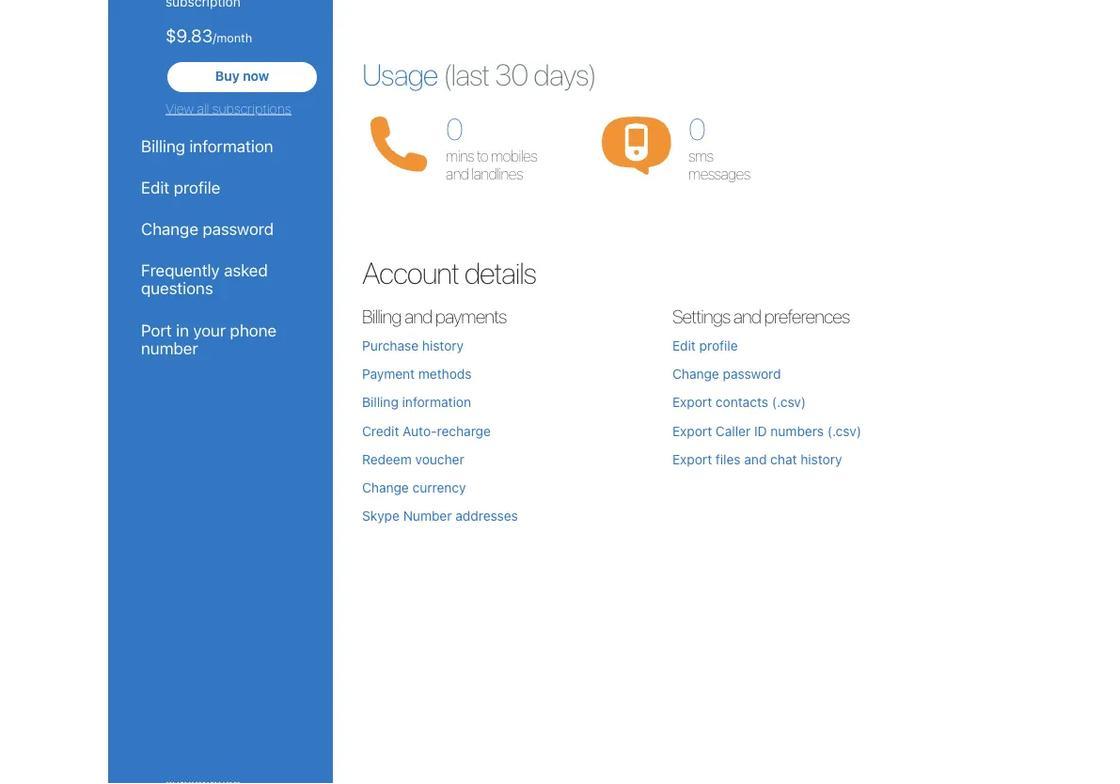 Task type: locate. For each thing, give the bounding box(es) containing it.
change up export contacts (.csv) link
[[673, 366, 720, 382]]

2 export from the top
[[673, 423, 712, 439]]

0 vertical spatial profile
[[174, 177, 220, 197]]

edit down view
[[141, 177, 170, 197]]

billing and payments
[[362, 305, 506, 327]]

billing information
[[141, 136, 273, 155], [362, 395, 471, 410]]

0 horizontal spatial change password
[[141, 219, 274, 238]]

1 vertical spatial edit profile
[[673, 338, 738, 354]]

0 horizontal spatial edit profile
[[141, 177, 220, 197]]

port in your phone number link
[[141, 320, 300, 358]]

change password up export contacts (.csv) link
[[673, 366, 781, 382]]

0 horizontal spatial change password link
[[141, 219, 300, 238]]

password inside settings and preferences element
[[723, 366, 781, 382]]

main content
[[334, 0, 1011, 610]]

export left caller
[[673, 423, 712, 439]]

0 vertical spatial change password
[[141, 219, 274, 238]]

buy now
[[215, 68, 269, 84]]

change password link
[[141, 219, 300, 238], [673, 366, 781, 382]]

edit profile down settings
[[673, 338, 738, 354]]

password
[[203, 219, 274, 238], [723, 366, 781, 382]]

and
[[446, 165, 469, 183], [404, 305, 432, 327], [734, 305, 761, 327], [745, 452, 767, 467]]

contacts
[[716, 395, 769, 410]]

recharge
[[437, 423, 491, 439]]

0 inside 0 mins to mobiles and landlines
[[446, 111, 462, 147]]

voucher
[[415, 452, 464, 467]]

0 horizontal spatial edit
[[141, 177, 170, 197]]

0 horizontal spatial change
[[141, 219, 198, 238]]

1 horizontal spatial change password link
[[673, 366, 781, 382]]

credit
[[362, 423, 399, 439]]

1 horizontal spatial billing information link
[[362, 395, 471, 410]]

0 vertical spatial billing information
[[141, 136, 273, 155]]

edit profile inside settings and preferences element
[[673, 338, 738, 354]]

history down numbers
[[801, 452, 842, 467]]

billing up purchase
[[362, 305, 401, 327]]

1 horizontal spatial change password
[[673, 366, 781, 382]]

0 horizontal spatial password
[[203, 219, 274, 238]]

1 export from the top
[[673, 395, 712, 410]]

and up purchase history on the left of the page
[[404, 305, 432, 327]]

payment methods
[[362, 366, 472, 382]]

0 horizontal spatial information
[[189, 136, 273, 155]]

profile
[[174, 177, 220, 197], [700, 338, 738, 354]]

export caller id numbers (.csv) link
[[673, 423, 862, 439]]

asked
[[224, 261, 268, 280]]

export left files
[[673, 452, 712, 467]]

change password link inside settings and preferences element
[[673, 366, 781, 382]]

1 vertical spatial export
[[673, 423, 712, 439]]

1 horizontal spatial edit profile link
[[673, 338, 738, 354]]

number
[[403, 508, 452, 524]]

0 up sms
[[689, 111, 705, 147]]

change down redeem
[[362, 480, 409, 496]]

0 up mins
[[446, 111, 462, 147]]

caller
[[716, 423, 751, 439]]

and down mins
[[446, 165, 469, 183]]

credit auto-recharge
[[362, 423, 491, 439]]

1 vertical spatial edit profile link
[[673, 338, 738, 354]]

1 vertical spatial change password link
[[673, 366, 781, 382]]

1 horizontal spatial edit profile
[[673, 338, 738, 354]]

edit profile for the topmost the edit profile link
[[141, 177, 220, 197]]

2 vertical spatial export
[[673, 452, 712, 467]]

0 vertical spatial change password link
[[141, 219, 300, 238]]

0 horizontal spatial (.csv)
[[772, 395, 806, 410]]

edit profile
[[141, 177, 220, 197], [673, 338, 738, 354]]

0 vertical spatial export
[[673, 395, 712, 410]]

password up contacts on the bottom of the page
[[723, 366, 781, 382]]

password up asked
[[203, 219, 274, 238]]

change currency link
[[362, 480, 466, 496]]

edit for the topmost the edit profile link
[[141, 177, 170, 197]]

export for export caller id numbers (.csv)
[[673, 423, 712, 439]]

1 vertical spatial information
[[402, 395, 471, 410]]

1 horizontal spatial history
[[801, 452, 842, 467]]

1 vertical spatial profile
[[700, 338, 738, 354]]

(.csv) right numbers
[[828, 423, 862, 439]]

history inside billing and payments element
[[422, 338, 464, 354]]

billing down view
[[141, 136, 185, 155]]

change for the leftmost change password 'link'
[[141, 219, 198, 238]]

change password up frequently
[[141, 219, 274, 238]]

billing information link down view all subscriptions
[[141, 136, 300, 155]]

0 horizontal spatial history
[[422, 338, 464, 354]]

2 vertical spatial billing
[[362, 395, 399, 410]]

0
[[446, 111, 462, 147], [689, 111, 705, 147]]

0 horizontal spatial edit profile link
[[141, 177, 300, 197]]

export contacts (.csv)
[[673, 395, 806, 410]]

export
[[673, 395, 712, 410], [673, 423, 712, 439], [673, 452, 712, 467]]

1 vertical spatial edit
[[673, 338, 696, 354]]

change up frequently
[[141, 219, 198, 238]]

information down methods
[[402, 395, 471, 410]]

phone
[[230, 320, 277, 340]]

edit profile link down settings
[[673, 338, 738, 354]]

3 export from the top
[[673, 452, 712, 467]]

profile down all
[[174, 177, 220, 197]]

change password for the leftmost change password 'link'
[[141, 219, 274, 238]]

change inside settings and preferences element
[[673, 366, 720, 382]]

auto-
[[403, 423, 437, 439]]

information
[[189, 136, 273, 155], [402, 395, 471, 410]]

edit profile link down view all subscriptions
[[141, 177, 300, 197]]

history up methods
[[422, 338, 464, 354]]

0 vertical spatial history
[[422, 338, 464, 354]]

1 horizontal spatial 0
[[689, 111, 705, 147]]

edit profile down view
[[141, 177, 220, 197]]

1 vertical spatial password
[[723, 366, 781, 382]]

1 0 from the left
[[446, 111, 462, 147]]

frequently asked questions
[[141, 261, 268, 298]]

0 vertical spatial password
[[203, 219, 274, 238]]

1 vertical spatial (.csv)
[[828, 423, 862, 439]]

chat
[[771, 452, 797, 467]]

(.csv)
[[772, 395, 806, 410], [828, 423, 862, 439]]

2 0 from the left
[[689, 111, 705, 147]]

days)
[[534, 56, 596, 92]]

now
[[243, 68, 269, 84]]

1 vertical spatial billing information
[[362, 395, 471, 410]]

2 horizontal spatial change
[[673, 366, 720, 382]]

(last
[[443, 56, 489, 92]]

0 vertical spatial billing
[[141, 136, 185, 155]]

1 horizontal spatial billing information
[[362, 395, 471, 410]]

1 horizontal spatial password
[[723, 366, 781, 382]]

change inside billing and payments element
[[362, 480, 409, 496]]

currency
[[413, 480, 466, 496]]

history
[[422, 338, 464, 354], [801, 452, 842, 467]]

1 horizontal spatial profile
[[700, 338, 738, 354]]

1 vertical spatial change
[[673, 366, 720, 382]]

0 vertical spatial edit profile
[[141, 177, 220, 197]]

information inside billing and payments element
[[402, 395, 471, 410]]

change password link up asked
[[141, 219, 300, 238]]

(.csv) up numbers
[[772, 395, 806, 410]]

files
[[716, 452, 741, 467]]

payment methods link
[[362, 366, 472, 382]]

change
[[141, 219, 198, 238], [673, 366, 720, 382], [362, 480, 409, 496]]

0 vertical spatial change
[[141, 219, 198, 238]]

change password inside settings and preferences element
[[673, 366, 781, 382]]

1 vertical spatial change password
[[673, 366, 781, 382]]

1 horizontal spatial information
[[402, 395, 471, 410]]

billing information link
[[141, 136, 300, 155], [362, 395, 471, 410]]

change password link up export contacts (.csv) link
[[673, 366, 781, 382]]

1 horizontal spatial change
[[362, 480, 409, 496]]

edit profile link inside settings and preferences element
[[673, 338, 738, 354]]

billing information down all
[[141, 136, 273, 155]]

profile down settings
[[700, 338, 738, 354]]

0 vertical spatial edit
[[141, 177, 170, 197]]

billing
[[141, 136, 185, 155], [362, 305, 401, 327], [362, 395, 399, 410]]

skype
[[362, 508, 400, 524]]

2 vertical spatial change
[[362, 480, 409, 496]]

edit down settings
[[673, 338, 696, 354]]

export caller id numbers (.csv)
[[673, 423, 862, 439]]

information down view all subscriptions
[[189, 136, 273, 155]]

all
[[197, 101, 209, 116]]

1 vertical spatial history
[[801, 452, 842, 467]]

edit
[[141, 177, 170, 197], [673, 338, 696, 354]]

export contacts (.csv) link
[[673, 395, 806, 410]]

profile inside settings and preferences element
[[700, 338, 738, 354]]

0 inside '0 sms messages'
[[689, 111, 705, 147]]

1 vertical spatial billing information link
[[362, 395, 471, 410]]

billing information link down payment methods
[[362, 395, 471, 410]]

billing information down payment methods
[[362, 395, 471, 410]]

account details
[[362, 254, 536, 290]]

and right settings
[[734, 305, 761, 327]]

billing up credit
[[362, 395, 399, 410]]

0 horizontal spatial billing information link
[[141, 136, 300, 155]]

change password
[[141, 219, 274, 238], [673, 366, 781, 382]]

export left contacts on the bottom of the page
[[673, 395, 712, 410]]

0 horizontal spatial 0
[[446, 111, 462, 147]]

edit inside settings and preferences element
[[673, 338, 696, 354]]

edit profile link
[[141, 177, 300, 197], [673, 338, 738, 354]]

account
[[362, 254, 459, 290]]

1 horizontal spatial edit
[[673, 338, 696, 354]]

billing information link inside billing and payments element
[[362, 395, 471, 410]]



Task type: describe. For each thing, give the bounding box(es) containing it.
skype number addresses link
[[362, 508, 518, 524]]

and right files
[[745, 452, 767, 467]]

edit profile for the edit profile link inside the settings and preferences element
[[673, 338, 738, 354]]

messages
[[689, 165, 750, 183]]

payments
[[435, 305, 506, 327]]

0 vertical spatial billing information link
[[141, 136, 300, 155]]

export files and chat history
[[673, 452, 842, 467]]

export for export files and chat history
[[673, 452, 712, 467]]

export for export contacts (.csv)
[[673, 395, 712, 410]]

subscriptions
[[212, 101, 291, 116]]

view all subscriptions
[[166, 101, 291, 116]]

id
[[755, 423, 767, 439]]

change for change password 'link' in the settings and preferences element
[[673, 366, 720, 382]]

frequently
[[141, 261, 220, 280]]

frequently asked questions link
[[141, 261, 300, 298]]

purchase history link
[[362, 338, 464, 354]]

your
[[193, 320, 226, 340]]

$9.83
[[166, 24, 213, 46]]

0 vertical spatial (.csv)
[[772, 395, 806, 410]]

number
[[141, 338, 198, 358]]

questions
[[141, 279, 213, 298]]

buy now link
[[167, 62, 317, 92]]

0 horizontal spatial billing information
[[141, 136, 273, 155]]

billing and payments element
[[362, 336, 673, 526]]

methods
[[419, 366, 472, 382]]

redeem voucher link
[[362, 452, 464, 467]]

change password for change password 'link' in the settings and preferences element
[[673, 366, 781, 382]]

usage
[[362, 56, 438, 92]]

landlines
[[472, 165, 523, 183]]

export files and chat history link
[[673, 452, 842, 467]]

buy
[[215, 68, 240, 84]]

mobiles
[[491, 147, 537, 165]]

details
[[464, 254, 536, 290]]

numbers
[[771, 423, 824, 439]]

and inside 0 mins to mobiles and landlines
[[446, 165, 469, 183]]

payment
[[362, 366, 415, 382]]

view all subscriptions link
[[166, 100, 319, 118]]

credit auto-recharge link
[[362, 423, 491, 439]]

1 vertical spatial billing
[[362, 305, 401, 327]]

to
[[477, 147, 488, 165]]

purchase
[[362, 338, 419, 354]]

redeem
[[362, 452, 412, 467]]

0 for 0 sms messages
[[689, 111, 705, 147]]

0 mins to mobiles and landlines
[[446, 111, 537, 183]]

settings and preferences
[[673, 305, 850, 327]]

0 sms messages
[[689, 111, 750, 183]]

view
[[166, 101, 194, 116]]

mins
[[446, 147, 474, 165]]

edit for the edit profile link inside the settings and preferences element
[[673, 338, 696, 354]]

1 horizontal spatial (.csv)
[[828, 423, 862, 439]]

usage link
[[362, 56, 438, 92]]

main content containing usage
[[334, 0, 1011, 610]]

port
[[141, 320, 172, 340]]

redeem voucher
[[362, 452, 464, 467]]

history inside settings and preferences element
[[801, 452, 842, 467]]

0 vertical spatial edit profile link
[[141, 177, 300, 197]]

preferences
[[764, 305, 850, 327]]

skype number addresses
[[362, 508, 518, 524]]

billing information inside billing and payments element
[[362, 395, 471, 410]]

0 vertical spatial information
[[189, 136, 273, 155]]

sms
[[689, 147, 714, 165]]

port in your phone number
[[141, 320, 277, 358]]

$9.83 /month
[[166, 24, 252, 46]]

0 horizontal spatial profile
[[174, 177, 220, 197]]

0 for 0 mins to mobiles and landlines
[[446, 111, 462, 147]]

usage (last 30 days)
[[362, 56, 596, 92]]

settings
[[673, 305, 730, 327]]

change for change currency link
[[362, 480, 409, 496]]

change currency
[[362, 480, 466, 496]]

purchase history
[[362, 338, 464, 354]]

in
[[176, 320, 189, 340]]

settings and preferences element
[[673, 336, 983, 469]]

/month
[[213, 30, 252, 44]]

30
[[495, 56, 528, 92]]

addresses
[[456, 508, 518, 524]]



Task type: vqa. For each thing, say whether or not it's contained in the screenshot.
Manage features
no



